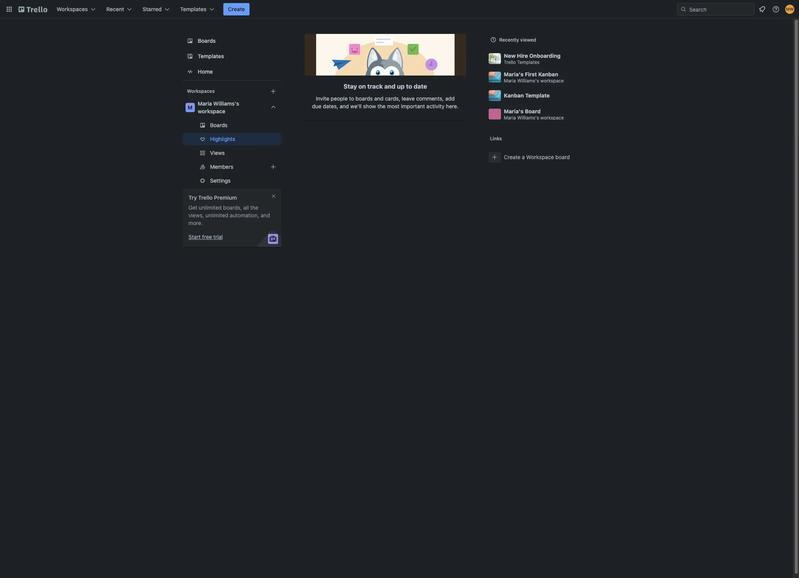 Task type: describe. For each thing, give the bounding box(es) containing it.
cards,
[[385, 95, 401, 102]]

board
[[556, 154, 570, 160]]

kanban template
[[504, 92, 550, 99]]

board
[[525, 108, 541, 114]]

and down "people" at the top of the page
[[340, 103, 349, 109]]

maria's first kanban maria williams's workspace
[[504, 71, 564, 83]]

templates link
[[182, 49, 281, 63]]

to inside invite people to boards and cards, leave comments, add due dates, and we'll show the most important activity here.
[[349, 95, 354, 102]]

maria inside maria williams's workspace
[[198, 100, 212, 107]]

boards,
[[223, 204, 242, 211]]

show
[[363, 103, 376, 109]]

add image
[[269, 162, 278, 171]]

trello inside try trello premium get unlimited boards, all the views, unlimited automation, and more.
[[198, 194, 213, 201]]

templates inside templates link
[[198, 53, 224, 59]]

more.
[[189, 220, 203, 226]]

get
[[189, 204, 198, 211]]

create for create
[[228, 6, 245, 12]]

workspace inside the maria's first kanban maria williams's workspace
[[541, 78, 564, 83]]

try trello premium get unlimited boards, all the views, unlimited automation, and more.
[[189, 194, 270, 226]]

workspaces button
[[52, 3, 100, 15]]

views link
[[182, 147, 289, 159]]

recently viewed
[[500, 37, 537, 43]]

kanban inside the maria's first kanban maria williams's workspace
[[539, 71, 559, 77]]

recent
[[106, 6, 124, 12]]

the inside try trello premium get unlimited boards, all the views, unlimited automation, and more.
[[251, 204, 259, 211]]

williams's inside the maria's first kanban maria williams's workspace
[[518, 78, 539, 83]]

back to home image
[[18, 3, 47, 15]]

workspaces inside 'dropdown button'
[[57, 6, 88, 12]]

williams's inside maria's board maria williams's workspace
[[518, 115, 539, 120]]

on
[[359, 83, 366, 90]]

workspace inside maria williams's workspace
[[198, 108, 225, 114]]

templates button
[[176, 3, 219, 15]]

kanban inside 'link'
[[504, 92, 524, 99]]

create for create a workspace board
[[504, 154, 521, 160]]

templates inside new hire onboarding trello templates
[[518, 59, 540, 65]]

1 horizontal spatial workspaces
[[187, 88, 215, 94]]

track
[[368, 83, 383, 90]]

first
[[525, 71, 537, 77]]

people
[[331, 95, 348, 102]]

viewed
[[521, 37, 537, 43]]

maria's board maria williams's workspace
[[504, 108, 564, 120]]

start
[[189, 234, 201, 240]]

primary element
[[0, 0, 800, 18]]

settings link
[[182, 175, 281, 187]]

recent button
[[102, 3, 137, 15]]

free
[[202, 234, 212, 240]]

start free trial button
[[189, 233, 223, 241]]

leave
[[402, 95, 415, 102]]

home image
[[186, 67, 195, 76]]

new hire onboarding trello templates
[[504, 52, 561, 65]]

important
[[401, 103, 425, 109]]

boards for views
[[210, 122, 228, 128]]

here.
[[446, 103, 459, 109]]

boards for home
[[198, 37, 216, 44]]

onboarding
[[530, 52, 561, 59]]

due
[[312, 103, 322, 109]]

0 notifications image
[[758, 5, 767, 14]]

home link
[[182, 65, 281, 79]]

maria's for maria's board
[[504, 108, 524, 114]]

try
[[189, 194, 197, 201]]

activity
[[427, 103, 445, 109]]

stay on track and up to date
[[344, 83, 427, 90]]

a
[[522, 154, 525, 160]]

dates,
[[323, 103, 338, 109]]

invite
[[316, 95, 330, 102]]

trello inside new hire onboarding trello templates
[[504, 59, 516, 65]]

create a workspace image
[[269, 87, 278, 96]]

views,
[[189, 212, 204, 219]]

hire
[[517, 52, 528, 59]]

template board image
[[186, 52, 195, 61]]

new
[[504, 52, 516, 59]]



Task type: locate. For each thing, give the bounding box(es) containing it.
trello right try
[[198, 194, 213, 201]]

2 vertical spatial williams's
[[518, 115, 539, 120]]

m
[[188, 104, 193, 111]]

0 vertical spatial to
[[406, 83, 412, 90]]

workspace right "m"
[[198, 108, 225, 114]]

trial
[[214, 234, 223, 240]]

create a workspace board
[[504, 154, 570, 160]]

0 vertical spatial create
[[228, 6, 245, 12]]

1 vertical spatial kanban
[[504, 92, 524, 99]]

create inside create a workspace board button
[[504, 154, 521, 160]]

most
[[387, 103, 400, 109]]

boards up highlights on the left top of page
[[210, 122, 228, 128]]

0 horizontal spatial workspaces
[[57, 6, 88, 12]]

kanban left template
[[504, 92, 524, 99]]

maria down kanban template
[[504, 115, 516, 120]]

open information menu image
[[773, 5, 780, 13]]

the inside invite people to boards and cards, leave comments, add due dates, and we'll show the most important activity here.
[[378, 103, 386, 109]]

highlights
[[210, 136, 235, 142]]

search image
[[681, 6, 687, 12]]

1 vertical spatial boards
[[210, 122, 228, 128]]

recently
[[500, 37, 519, 43]]

2 boards link from the top
[[182, 119, 281, 131]]

maria williams (mariawilliams94) image
[[786, 5, 795, 14]]

to
[[406, 83, 412, 90], [349, 95, 354, 102]]

templates inside templates dropdown button
[[180, 6, 207, 12]]

templates down hire
[[518, 59, 540, 65]]

boards
[[198, 37, 216, 44], [210, 122, 228, 128]]

the left most
[[378, 103, 386, 109]]

1 vertical spatial to
[[349, 95, 354, 102]]

kanban
[[539, 71, 559, 77], [504, 92, 524, 99]]

boards link
[[182, 34, 281, 48], [182, 119, 281, 131]]

1 horizontal spatial trello
[[504, 59, 516, 65]]

create button
[[224, 3, 250, 15]]

forward image
[[280, 148, 289, 158]]

stay
[[344, 83, 357, 90]]

date
[[414, 83, 427, 90]]

create a workspace board button
[[486, 148, 618, 166]]

1 vertical spatial unlimited
[[206, 212, 228, 219]]

comments,
[[416, 95, 444, 102]]

1 vertical spatial williams's
[[213, 100, 239, 107]]

williams's inside maria williams's workspace
[[213, 100, 239, 107]]

maria
[[504, 78, 516, 83], [198, 100, 212, 107], [504, 115, 516, 120]]

and inside try trello premium get unlimited boards, all the views, unlimited automation, and more.
[[261, 212, 270, 219]]

unlimited up views,
[[199, 204, 222, 211]]

maria williams's workspace
[[198, 100, 239, 114]]

home
[[198, 68, 213, 75]]

0 vertical spatial the
[[378, 103, 386, 109]]

unlimited
[[199, 204, 222, 211], [206, 212, 228, 219]]

maria's
[[504, 71, 524, 77], [504, 108, 524, 114]]

boards link up highlights link
[[182, 119, 281, 131]]

maria's left first
[[504, 71, 524, 77]]

maria inside maria's board maria williams's workspace
[[504, 115, 516, 120]]

all
[[244, 204, 249, 211]]

links
[[490, 136, 502, 141]]

boards link up templates link at the top left of page
[[182, 34, 281, 48]]

1 horizontal spatial kanban
[[539, 71, 559, 77]]

0 vertical spatial boards
[[198, 37, 216, 44]]

maria right "m"
[[198, 100, 212, 107]]

0 horizontal spatial kanban
[[504, 92, 524, 99]]

maria's inside maria's board maria williams's workspace
[[504, 108, 524, 114]]

1 vertical spatial the
[[251, 204, 259, 211]]

and left up
[[385, 83, 396, 90]]

0 vertical spatial maria's
[[504, 71, 524, 77]]

and right automation,
[[261, 212, 270, 219]]

workspace down board at the right
[[541, 115, 564, 120]]

1 maria's from the top
[[504, 71, 524, 77]]

Search field
[[687, 3, 755, 15]]

1 vertical spatial workspaces
[[187, 88, 215, 94]]

1 vertical spatial create
[[504, 154, 521, 160]]

kanban template link
[[486, 86, 618, 105]]

0 horizontal spatial trello
[[198, 194, 213, 201]]

0 vertical spatial kanban
[[539, 71, 559, 77]]

workspace
[[541, 78, 564, 83], [198, 108, 225, 114], [541, 115, 564, 120]]

trello down new
[[504, 59, 516, 65]]

create inside create button
[[228, 6, 245, 12]]

boards right board icon
[[198, 37, 216, 44]]

0 vertical spatial unlimited
[[199, 204, 222, 211]]

settings
[[210, 177, 231, 184]]

maria's left board at the right
[[504, 108, 524, 114]]

0 vertical spatial boards link
[[182, 34, 281, 48]]

the
[[378, 103, 386, 109], [251, 204, 259, 211]]

automation,
[[230, 212, 259, 219]]

maria's for maria's first kanban
[[504, 71, 524, 77]]

and
[[385, 83, 396, 90], [375, 95, 384, 102], [340, 103, 349, 109], [261, 212, 270, 219]]

to up we'll
[[349, 95, 354, 102]]

0 vertical spatial trello
[[504, 59, 516, 65]]

board image
[[186, 36, 195, 45]]

maria inside the maria's first kanban maria williams's workspace
[[504, 78, 516, 83]]

1 vertical spatial trello
[[198, 194, 213, 201]]

2 maria's from the top
[[504, 108, 524, 114]]

trello
[[504, 59, 516, 65], [198, 194, 213, 201]]

maria up kanban template
[[504, 78, 516, 83]]

0 vertical spatial workspaces
[[57, 6, 88, 12]]

maria's inside the maria's first kanban maria williams's workspace
[[504, 71, 524, 77]]

1 horizontal spatial create
[[504, 154, 521, 160]]

invite people to boards and cards, leave comments, add due dates, and we'll show the most important activity here.
[[312, 95, 459, 109]]

unlimited down boards,
[[206, 212, 228, 219]]

1 horizontal spatial the
[[378, 103, 386, 109]]

start free trial
[[189, 234, 223, 240]]

views
[[210, 150, 225, 156]]

1 boards link from the top
[[182, 34, 281, 48]]

premium
[[214, 194, 237, 201]]

create
[[228, 6, 245, 12], [504, 154, 521, 160]]

1 vertical spatial maria
[[198, 100, 212, 107]]

2 vertical spatial maria
[[504, 115, 516, 120]]

0 horizontal spatial create
[[228, 6, 245, 12]]

1 vertical spatial maria's
[[504, 108, 524, 114]]

to right up
[[406, 83, 412, 90]]

williams's
[[518, 78, 539, 83], [213, 100, 239, 107], [518, 115, 539, 120]]

starred
[[143, 6, 162, 12]]

1 vertical spatial boards link
[[182, 119, 281, 131]]

boards
[[356, 95, 373, 102]]

workspace up kanban template 'link'
[[541, 78, 564, 83]]

williams's down first
[[518, 78, 539, 83]]

workspaces
[[57, 6, 88, 12], [187, 88, 215, 94]]

templates up board icon
[[180, 6, 207, 12]]

williams's down board at the right
[[518, 115, 539, 120]]

templates
[[180, 6, 207, 12], [198, 53, 224, 59], [518, 59, 540, 65]]

highlights link
[[182, 133, 281, 145]]

workspace inside maria's board maria williams's workspace
[[541, 115, 564, 120]]

starred button
[[138, 3, 174, 15]]

williams's down 'home' 'link'
[[213, 100, 239, 107]]

boards link for home
[[182, 34, 281, 48]]

workspace
[[527, 154, 554, 160]]

we'll
[[351, 103, 362, 109]]

kanban right first
[[539, 71, 559, 77]]

0 vertical spatial williams's
[[518, 78, 539, 83]]

up
[[397, 83, 405, 90]]

0 horizontal spatial to
[[349, 95, 354, 102]]

1 horizontal spatial to
[[406, 83, 412, 90]]

members
[[210, 163, 234, 170]]

0 horizontal spatial the
[[251, 204, 259, 211]]

the right all
[[251, 204, 259, 211]]

boards link for views
[[182, 119, 281, 131]]

and up show
[[375, 95, 384, 102]]

templates up home on the left top of page
[[198, 53, 224, 59]]

add
[[446, 95, 455, 102]]

0 vertical spatial maria
[[504, 78, 516, 83]]

template
[[526, 92, 550, 99]]

members link
[[182, 161, 281, 173]]



Task type: vqa. For each thing, say whether or not it's contained in the screenshot.
Home
yes



